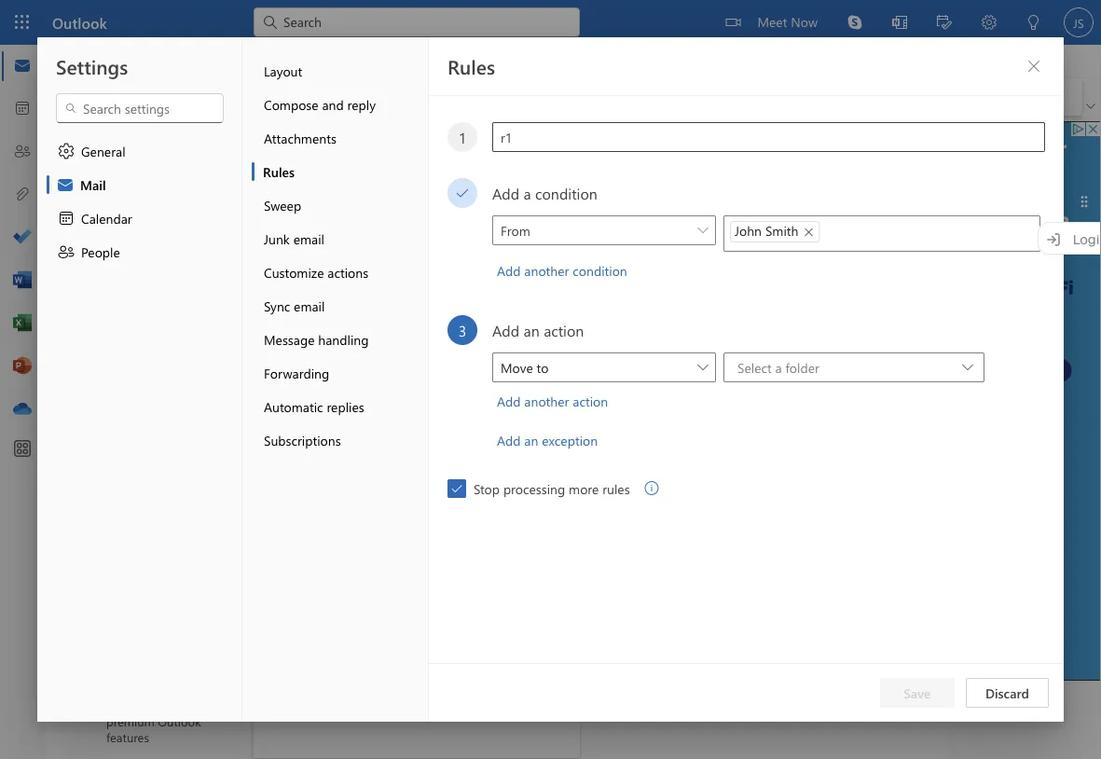 Task type: describe. For each thing, give the bounding box(es) containing it.
an for exception
[[524, 431, 539, 449]]


[[1027, 59, 1042, 74]]

application containing settings
[[0, 0, 1102, 759]]

sync
[[264, 297, 290, 314]]

done
[[377, 644, 407, 661]]

get for get started
[[265, 185, 286, 202]]

layout button
[[252, 54, 428, 88]]

contacts
[[345, 338, 393, 355]]

add another action
[[497, 392, 608, 409]]

powerpoint image
[[13, 357, 32, 376]]

customize
[[264, 263, 324, 281]]

home
[[107, 50, 142, 68]]

Select senders for this condition text field
[[728, 221, 1040, 246]]

automatic
[[264, 398, 323, 415]]

add for add another condition
[[497, 262, 521, 279]]

attachments button
[[252, 121, 428, 155]]

john smith button
[[730, 221, 820, 242]]


[[272, 338, 291, 356]]


[[56, 175, 75, 194]]

now
[[791, 13, 818, 30]]


[[110, 209, 129, 228]]

premium
[[106, 713, 155, 730]]

a for add
[[524, 183, 531, 203]]

discard
[[986, 684, 1030, 701]]

inbox.
[[452, 668, 486, 686]]


[[57, 209, 76, 228]]

excel image
[[13, 314, 32, 333]]

move to
[[501, 359, 549, 376]]

condition for add a condition
[[535, 183, 598, 203]]

settings
[[56, 53, 128, 79]]

subscriptions
[[264, 431, 341, 449]]


[[272, 300, 291, 319]]

add another condition button
[[492, 252, 636, 289]]

 calendar
[[57, 209, 132, 228]]

message handling
[[264, 331, 369, 348]]

attachments
[[264, 129, 337, 146]]

rules tab panel
[[429, 37, 1064, 722]]

word image
[[13, 271, 32, 290]]

to do image
[[13, 229, 32, 247]]


[[541, 139, 560, 158]]

actions
[[328, 263, 369, 281]]


[[64, 52, 83, 71]]

stop
[[474, 480, 500, 497]]

get for get outlook mobile
[[302, 412, 322, 430]]

view
[[89, 88, 116, 105]]

john
[[735, 222, 762, 239]]

and
[[322, 96, 344, 113]]


[[272, 375, 291, 394]]

tab list containing home
[[92, 45, 269, 74]]

inbox
[[319, 134, 357, 154]]

folder
[[786, 359, 820, 376]]

add an exception button
[[492, 422, 606, 459]]

stop processing more rules
[[474, 480, 630, 497]]

automatic replies button
[[252, 390, 428, 423]]

document containing settings
[[0, 0, 1102, 759]]

6
[[328, 226, 335, 243]]

more
[[569, 480, 599, 497]]

settings tab list
[[37, 37, 242, 722]]

 button
[[76, 125, 108, 159]]

rules
[[603, 480, 630, 497]]

calendar image
[[13, 100, 32, 118]]

calendar
[[81, 209, 132, 227]]

subscriptions button
[[252, 423, 428, 457]]

help button
[[213, 45, 268, 74]]

favorites tree item
[[67, 125, 217, 162]]

sync email button
[[252, 289, 428, 323]]

365
[[430, 450, 451, 467]]

rules inside rules tab panel
[[448, 53, 495, 79]]

select a folder
[[738, 359, 820, 376]]

smith
[[766, 222, 799, 239]]

upgrade
[[302, 450, 352, 467]]

home button
[[93, 45, 156, 74]]

empty
[[412, 668, 448, 686]]

customize actions button
[[252, 256, 428, 289]]

dialog containing settings
[[0, 0, 1102, 759]]

sweep
[[264, 196, 301, 214]]

mail
[[80, 176, 106, 193]]

0 vertical spatial your
[[349, 263, 375, 280]]


[[726, 15, 741, 30]]

more apps image
[[13, 440, 32, 459]]

junk email button
[[252, 222, 428, 256]]

Select a conditional field
[[492, 215, 716, 246]]

a for select
[[776, 359, 782, 376]]

rules heading
[[448, 53, 495, 79]]

settings
[[120, 88, 165, 105]]

general
[[81, 142, 125, 159]]

message list section
[[254, 119, 580, 758]]

a for send
[[335, 375, 341, 392]]

favorites
[[112, 132, 172, 152]]

get started
[[265, 185, 331, 202]]

all
[[358, 644, 374, 661]]

replies
[[327, 398, 364, 415]]

started
[[289, 185, 331, 202]]

Name your rule text field
[[493, 123, 1045, 151]]

import contacts
[[302, 338, 393, 355]]


[[558, 188, 569, 200]]



Task type: vqa. For each thing, say whether or not it's contained in the screenshot.
premium
yes



Task type: locate. For each thing, give the bounding box(es) containing it.
1 another from the top
[[524, 262, 569, 279]]

2 vertical spatial 
[[450, 482, 464, 495]]

sweep button
[[252, 188, 428, 222]]

1 horizontal spatial rules
[[448, 53, 495, 79]]


[[86, 135, 101, 150]]

to inside message list section
[[356, 450, 368, 467]]

message handling button
[[252, 323, 428, 356]]

another inside button
[[524, 392, 569, 409]]

message
[[264, 331, 315, 348]]

email
[[293, 230, 325, 247], [294, 297, 325, 314]]

action for add another action
[[573, 392, 608, 409]]

confirm time zone
[[302, 300, 409, 318]]

 left view
[[66, 88, 85, 106]]

email for sync email
[[294, 297, 325, 314]]

mobile
[[376, 412, 416, 430]]

 inside message list section
[[272, 226, 291, 244]]

meet
[[758, 13, 788, 30]]

look
[[378, 263, 403, 280]]

an up move to
[[524, 320, 540, 340]]

send a message
[[302, 375, 395, 392]]

0 vertical spatial action
[[544, 320, 584, 340]]

1 vertical spatial outlook
[[326, 412, 373, 430]]

2 another from the top
[[524, 392, 569, 409]]

features
[[106, 729, 149, 745]]

a left 'folder'
[[776, 359, 782, 376]]

onedrive image
[[13, 400, 32, 419]]

your left look
[[349, 263, 375, 280]]

get left started
[[265, 185, 286, 202]]


[[272, 263, 291, 282]]

1 vertical spatial get
[[302, 412, 322, 430]]

automatic replies
[[264, 398, 364, 415]]

all done for the day enjoy your empty inbox.
[[348, 644, 486, 686]]

a inside section
[[335, 375, 341, 392]]

0 vertical spatial another
[[524, 262, 569, 279]]

 button
[[548, 179, 578, 209]]

0 horizontal spatial your
[[349, 263, 375, 280]]

a left the "" button
[[524, 183, 531, 203]]

action
[[544, 320, 584, 340], [573, 392, 608, 409]]

forwarding
[[264, 364, 329, 381]]

1 horizontal spatial a
[[524, 183, 531, 203]]

email right 
[[294, 297, 325, 314]]

choose
[[302, 263, 345, 280]]

tree
[[67, 349, 217, 722]]

 view settings
[[66, 88, 165, 106]]

john smith
[[735, 222, 799, 239]]


[[110, 246, 129, 265]]

outlook up 
[[52, 12, 107, 32]]

premium outlook features button
[[67, 671, 252, 759]]

an for action
[[524, 320, 540, 340]]

an left exception
[[524, 431, 539, 449]]

condition
[[535, 183, 598, 203], [573, 262, 627, 279]]

rules up get started
[[263, 163, 295, 180]]

0 horizontal spatial a
[[335, 375, 341, 392]]

email for junk email
[[293, 230, 325, 247]]

layout
[[264, 62, 302, 79]]


[[66, 88, 85, 106], [57, 142, 76, 160]]

add another condition
[[497, 262, 627, 279]]

condition down the 
[[535, 183, 598, 203]]

add up move
[[492, 320, 520, 340]]

upgrade to microsoft 365
[[302, 450, 451, 467]]

0 vertical spatial condition
[[535, 183, 598, 203]]

outlook link
[[52, 0, 107, 45]]

1 vertical spatial rules
[[263, 163, 295, 180]]

time
[[352, 300, 378, 318]]

help
[[227, 50, 254, 68]]

another
[[524, 262, 569, 279], [524, 392, 569, 409]]

another for condition
[[524, 262, 569, 279]]

0 horizontal spatial get
[[265, 185, 286, 202]]

 button
[[55, 46, 92, 77]]


[[272, 412, 291, 431]]

add inside button
[[497, 392, 521, 409]]

email left 6
[[293, 230, 325, 247]]

0 vertical spatial 
[[455, 186, 470, 201]]

add another action button
[[492, 382, 617, 420]]

add an exception
[[497, 431, 598, 449]]

another for action
[[524, 392, 569, 409]]

select
[[738, 359, 772, 376]]

add for add an exception
[[497, 431, 521, 449]]

save button
[[880, 678, 955, 708]]

to
[[537, 359, 549, 376], [356, 450, 368, 467]]

tab list
[[92, 45, 269, 74]]

1
[[459, 127, 467, 147]]

1 horizontal spatial your
[[382, 668, 408, 686]]

to for upgrade
[[356, 450, 368, 467]]

1 horizontal spatial outlook
[[158, 713, 201, 730]]

favorites tree
[[67, 118, 217, 312]]

rules up 1 at the top of the page
[[448, 53, 495, 79]]

1 vertical spatial your
[[382, 668, 408, 686]]

people image
[[13, 143, 32, 161]]

0 horizontal spatial outlook
[[52, 12, 107, 32]]

 for 
[[57, 142, 76, 160]]

0 horizontal spatial rules
[[263, 163, 295, 180]]

left-rail-appbar navigation
[[4, 45, 41, 431]]

complete
[[339, 226, 392, 243]]

meet now
[[758, 13, 818, 30]]

add an action
[[492, 320, 584, 340]]

get up subscriptions
[[302, 412, 322, 430]]

forwarding button
[[252, 356, 428, 390]]

save
[[904, 684, 931, 701]]

processing
[[504, 480, 565, 497]]

get outlook mobile
[[302, 412, 416, 430]]

 button
[[535, 134, 565, 160]]

 left 0
[[272, 226, 291, 244]]

set your advertising preferences image
[[976, 684, 991, 699]]

from
[[501, 222, 530, 239]]

action inside add another action button
[[573, 392, 608, 409]]

another up 'add an exception'
[[524, 392, 569, 409]]

Select a action field
[[492, 353, 716, 383]]

1 horizontal spatial get
[[302, 412, 322, 430]]

another down from
[[524, 262, 569, 279]]

the
[[432, 644, 451, 661]]

 down 1 at the top of the page
[[455, 186, 470, 201]]

1 vertical spatial to
[[356, 450, 368, 467]]

outlook right premium
[[158, 713, 201, 730]]

junk
[[264, 230, 290, 247]]

0 vertical spatial rules
[[448, 53, 495, 79]]

add for add a condition
[[492, 183, 520, 203]]

settings heading
[[56, 53, 128, 79]]

add down from
[[497, 262, 521, 279]]

a right send
[[335, 375, 341, 392]]

 for stop processing more rules
[[450, 482, 464, 495]]

outlook inside banner
[[52, 12, 107, 32]]

0 vertical spatial an
[[524, 320, 540, 340]]

1 vertical spatial email
[[294, 297, 325, 314]]

another inside button
[[524, 262, 569, 279]]

files image
[[13, 186, 32, 204]]

condition down select a conditional field
[[573, 262, 627, 279]]

1 vertical spatial another
[[524, 392, 569, 409]]

your inside the all done for the day enjoy your empty inbox.
[[382, 668, 408, 686]]

to inside select a action field
[[537, 359, 549, 376]]

rules button
[[252, 155, 428, 188]]

to for move
[[537, 359, 549, 376]]

exception
[[542, 431, 598, 449]]

add for add another action
[[497, 392, 521, 409]]

outlook for premium outlook features
[[158, 713, 201, 730]]

rules
[[448, 53, 495, 79], [263, 163, 295, 180]]


[[455, 186, 470, 201], [272, 226, 291, 244], [450, 482, 464, 495]]

mail image
[[13, 57, 32, 76]]


[[645, 481, 660, 496]]

add inside button
[[497, 431, 521, 449]]

compose and reply button
[[252, 88, 428, 121]]

action down select a action field
[[573, 392, 608, 409]]

add a condition
[[492, 183, 598, 203]]

premium outlook features
[[106, 713, 201, 745]]

 left  button
[[57, 142, 76, 160]]

action up move to
[[544, 320, 584, 340]]

condition inside button
[[573, 262, 627, 279]]

to right upgrade
[[356, 450, 368, 467]]

2 horizontal spatial a
[[776, 359, 782, 376]]

send
[[302, 375, 331, 392]]

outlook inside premium outlook features
[[158, 713, 201, 730]]

application
[[0, 0, 1102, 759]]

add down move
[[497, 392, 521, 409]]

0 vertical spatial outlook
[[52, 12, 107, 32]]

 left stop
[[450, 482, 464, 495]]

 for  view settings
[[66, 88, 85, 106]]

1 vertical spatial 
[[272, 226, 291, 244]]

document
[[0, 0, 1102, 759]]

rules inside rules button
[[263, 163, 295, 180]]

add up from
[[492, 183, 520, 203]]

 for 0 of 6 complete
[[272, 226, 291, 244]]

to right move
[[537, 359, 549, 376]]

 inside settings tab list
[[57, 142, 76, 160]]

0 vertical spatial get
[[265, 185, 286, 202]]

dialog
[[0, 0, 1102, 759]]

outlook inside message list section
[[326, 412, 373, 430]]

Search settings search field
[[77, 99, 204, 118]]

1 vertical spatial action
[[573, 392, 608, 409]]

microsoft
[[371, 450, 426, 467]]

outlook down send a message on the left of the page
[[326, 412, 373, 430]]

2 vertical spatial outlook
[[158, 713, 201, 730]]

outlook for get outlook mobile
[[326, 412, 373, 430]]

confirm
[[302, 300, 348, 318]]

1 vertical spatial 
[[57, 142, 76, 160]]

1 vertical spatial condition
[[573, 262, 627, 279]]

handling
[[318, 331, 369, 348]]


[[57, 242, 76, 261]]

1 horizontal spatial to
[[537, 359, 549, 376]]

0 vertical spatial to
[[537, 359, 549, 376]]

add up stop
[[497, 431, 521, 449]]

0 of 6 complete
[[302, 226, 392, 243]]

layout group
[[300, 78, 484, 112]]

add inside button
[[497, 262, 521, 279]]

2 horizontal spatial outlook
[[326, 412, 373, 430]]

day
[[455, 644, 476, 661]]

customize actions
[[264, 263, 369, 281]]

an inside button
[[524, 431, 539, 449]]

action for add an action
[[544, 320, 584, 340]]

outlook
[[52, 12, 107, 32], [326, 412, 373, 430], [158, 713, 201, 730]]

add for add an action
[[492, 320, 520, 340]]

compose and reply
[[264, 96, 376, 113]]

0 vertical spatial email
[[293, 230, 325, 247]]

your down done in the bottom of the page
[[382, 668, 408, 686]]

0 horizontal spatial to
[[356, 450, 368, 467]]

1 vertical spatial an
[[524, 431, 539, 449]]

reply
[[347, 96, 376, 113]]

0 vertical spatial 
[[66, 88, 85, 106]]

outlook banner
[[0, 0, 1102, 45]]

condition for add another condition
[[573, 262, 627, 279]]



